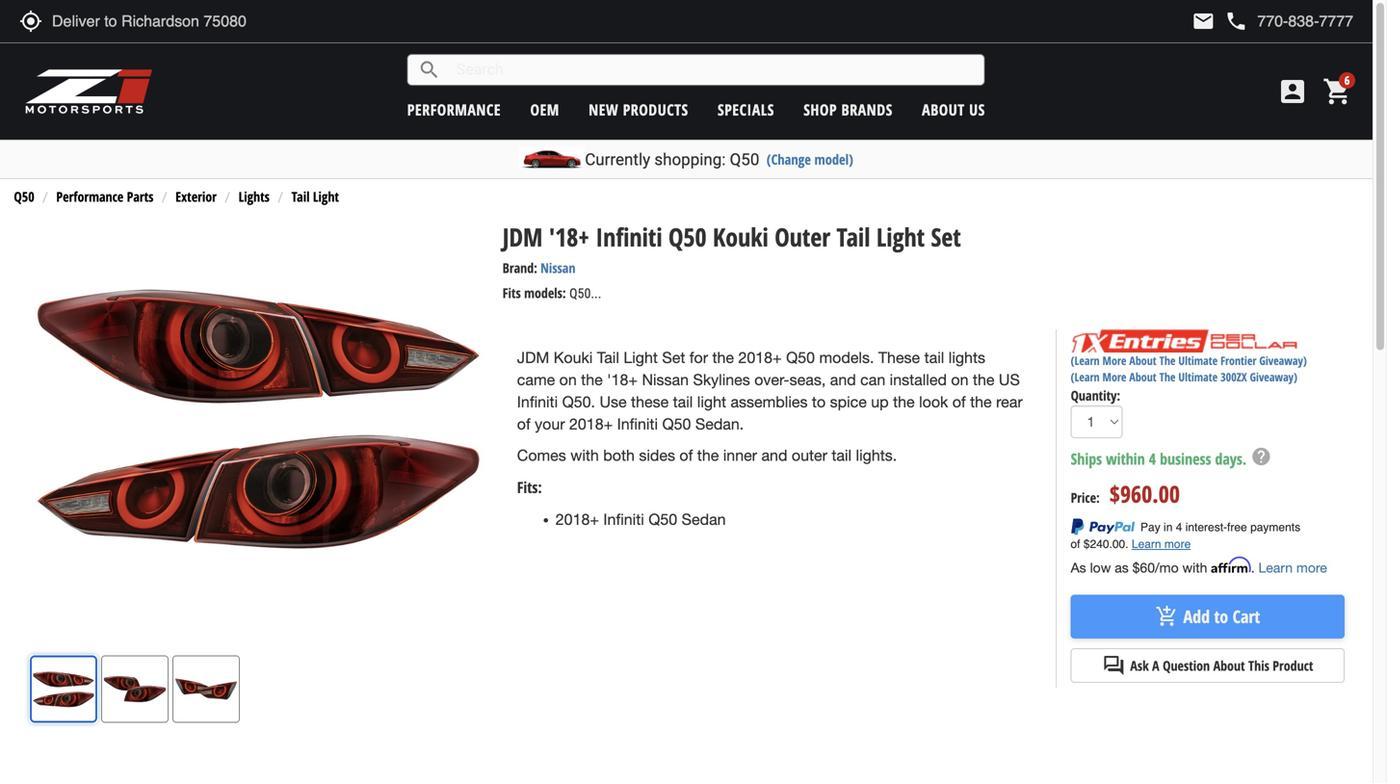 Task type: locate. For each thing, give the bounding box(es) containing it.
comes
[[517, 447, 566, 465]]

0 horizontal spatial nissan
[[541, 259, 576, 277]]

(change model) link
[[767, 150, 854, 169]]

0 vertical spatial '18+
[[549, 220, 590, 254]]

kouki inside jdm kouki tail light set for the 2018+ q50 models. these tail lights came on the '18+ nissan skylines over-seas, and can installed on the us infiniti q50. use these tail light assemblies to spice up the look of the rear of your 2018+ infiniti q50 sedan.
[[554, 349, 593, 367]]

on
[[560, 371, 577, 389], [951, 371, 969, 389]]

on down lights
[[951, 371, 969, 389]]

nissan
[[541, 259, 576, 277], [642, 371, 689, 389]]

.
[[1251, 560, 1255, 576]]

the left inner
[[697, 447, 719, 465]]

0 vertical spatial more
[[1103, 353, 1127, 369]]

both
[[603, 447, 635, 465]]

account_box
[[1278, 76, 1309, 107]]

1 horizontal spatial on
[[951, 371, 969, 389]]

0 vertical spatial with
[[571, 447, 599, 465]]

of left your
[[517, 415, 531, 433]]

2018+ down comes
[[556, 511, 599, 528]]

this
[[1249, 657, 1270, 675]]

0 horizontal spatial and
[[762, 447, 788, 465]]

1 on from the left
[[560, 371, 577, 389]]

jdm inside "jdm '18+ infiniti q50 kouki outer tail light set brand: nissan fits models: q50..."
[[503, 220, 543, 254]]

of
[[953, 393, 966, 411], [517, 415, 531, 433], [680, 447, 693, 465]]

the right up
[[893, 393, 915, 411]]

learn
[[1259, 560, 1293, 576]]

performance parts link
[[56, 188, 154, 206]]

2 horizontal spatial tail
[[837, 220, 871, 254]]

price: $960.00
[[1071, 478, 1180, 510]]

performance
[[407, 99, 501, 120]]

0 vertical spatial set
[[931, 220, 961, 254]]

1 horizontal spatial of
[[680, 447, 693, 465]]

ships
[[1071, 448, 1103, 469]]

with right /mo on the bottom of page
[[1183, 560, 1208, 576]]

specials link
[[718, 99, 775, 120]]

1 vertical spatial light
[[877, 220, 925, 254]]

0 vertical spatial the
[[1160, 353, 1176, 369]]

2 on from the left
[[951, 371, 969, 389]]

q50 link
[[14, 188, 34, 206]]

0 horizontal spatial on
[[560, 371, 577, 389]]

the up "q50."
[[581, 371, 603, 389]]

use
[[600, 393, 627, 411]]

tail left light
[[673, 393, 693, 411]]

and
[[830, 371, 856, 389], [762, 447, 788, 465]]

q50 left sedan
[[649, 511, 678, 528]]

'18+ up "use"
[[607, 371, 638, 389]]

$960.00
[[1110, 478, 1180, 510]]

2 horizontal spatial light
[[877, 220, 925, 254]]

1 horizontal spatial with
[[1183, 560, 1208, 576]]

business
[[1160, 448, 1212, 469]]

light
[[313, 188, 339, 206], [877, 220, 925, 254], [624, 349, 658, 367]]

1 vertical spatial jdm
[[517, 349, 550, 367]]

0 horizontal spatial light
[[313, 188, 339, 206]]

inner
[[723, 447, 757, 465]]

jdm up brand:
[[503, 220, 543, 254]]

more
[[1103, 353, 1127, 369], [1103, 369, 1127, 385]]

q50 down these
[[662, 415, 691, 433]]

kouki left outer
[[713, 220, 769, 254]]

2018+ up the over-
[[739, 349, 782, 367]]

affirm
[[1212, 557, 1251, 574]]

1 horizontal spatial tail
[[832, 447, 852, 465]]

ultimate
[[1179, 353, 1218, 369], [1179, 369, 1218, 385]]

q50
[[730, 150, 760, 169], [14, 188, 34, 206], [669, 220, 707, 254], [786, 349, 815, 367], [662, 415, 691, 433], [649, 511, 678, 528]]

with left both on the left bottom of page
[[571, 447, 599, 465]]

nissan up models:
[[541, 259, 576, 277]]

and down models.
[[830, 371, 856, 389]]

2 (learn from the top
[[1071, 369, 1100, 385]]

0 horizontal spatial to
[[812, 393, 826, 411]]

giveaway) right frontier in the top right of the page
[[1260, 353, 1307, 369]]

ships within 4 business days. help
[[1071, 446, 1272, 469]]

0 vertical spatial to
[[812, 393, 826, 411]]

within
[[1106, 448, 1146, 469]]

0 horizontal spatial tail
[[673, 393, 693, 411]]

ultimate down (learn more about the ultimate frontier giveaway) link
[[1179, 369, 1218, 385]]

0 vertical spatial kouki
[[713, 220, 769, 254]]

0 horizontal spatial with
[[571, 447, 599, 465]]

1 vertical spatial tail
[[673, 393, 693, 411]]

models:
[[524, 284, 566, 302]]

1 vertical spatial the
[[1160, 369, 1176, 385]]

the down (learn more about the ultimate frontier giveaway) link
[[1160, 369, 1176, 385]]

1 vertical spatial tail
[[837, 220, 871, 254]]

infiniti
[[596, 220, 663, 254], [517, 393, 558, 411], [617, 415, 658, 433], [604, 511, 644, 528]]

tail
[[292, 188, 310, 206], [837, 220, 871, 254], [597, 349, 620, 367]]

1 the from the top
[[1160, 353, 1176, 369]]

1 vertical spatial of
[[517, 415, 531, 433]]

jdm inside jdm kouki tail light set for the 2018+ q50 models. these tail lights came on the '18+ nissan skylines over-seas, and can installed on the us infiniti q50. use these tail light assemblies to spice up the look of the rear of your 2018+ infiniti q50 sedan.
[[517, 349, 550, 367]]

nissan inside "jdm '18+ infiniti q50 kouki outer tail light set brand: nissan fits models: q50..."
[[541, 259, 576, 277]]

0 vertical spatial (learn
[[1071, 353, 1100, 369]]

q50 inside "jdm '18+ infiniti q50 kouki outer tail light set brand: nissan fits models: q50..."
[[669, 220, 707, 254]]

300zx
[[1221, 369, 1247, 385]]

1 vertical spatial ultimate
[[1179, 369, 1218, 385]]

2 vertical spatial light
[[624, 349, 658, 367]]

0 horizontal spatial set
[[662, 349, 685, 367]]

1 horizontal spatial tail
[[597, 349, 620, 367]]

skylines
[[693, 371, 750, 389]]

0 vertical spatial and
[[830, 371, 856, 389]]

1 horizontal spatial set
[[931, 220, 961, 254]]

'18+ up nissan "link" at the top of the page
[[549, 220, 590, 254]]

more
[[1297, 560, 1328, 576]]

of right sides
[[680, 447, 693, 465]]

infiniti down these
[[617, 415, 658, 433]]

on up "q50."
[[560, 371, 577, 389]]

1 vertical spatial 2018+
[[570, 415, 613, 433]]

1 vertical spatial (learn
[[1071, 369, 1100, 385]]

1 horizontal spatial '18+
[[607, 371, 638, 389]]

2 vertical spatial tail
[[597, 349, 620, 367]]

2018+ down "q50."
[[570, 415, 613, 433]]

as
[[1115, 560, 1129, 576]]

models.
[[820, 349, 874, 367]]

fits:
[[517, 477, 542, 498]]

the up '(learn more about the ultimate 300zx giveaway)' link
[[1160, 353, 1176, 369]]

1 horizontal spatial nissan
[[642, 371, 689, 389]]

installed
[[890, 371, 947, 389]]

nissan up these
[[642, 371, 689, 389]]

2 horizontal spatial of
[[953, 393, 966, 411]]

0 horizontal spatial of
[[517, 415, 531, 433]]

q50 down shopping:
[[669, 220, 707, 254]]

tail right outer
[[837, 220, 871, 254]]

0 horizontal spatial kouki
[[554, 349, 593, 367]]

about left the us
[[922, 99, 965, 120]]

1 vertical spatial to
[[1215, 605, 1229, 629]]

1 vertical spatial nissan
[[642, 371, 689, 389]]

'18+ inside "jdm '18+ infiniti q50 kouki outer tail light set brand: nissan fits models: q50..."
[[549, 220, 590, 254]]

for
[[690, 349, 708, 367]]

jdm up the came
[[517, 349, 550, 367]]

exterior
[[176, 188, 217, 206]]

1 vertical spatial with
[[1183, 560, 1208, 576]]

0 vertical spatial tail
[[925, 349, 945, 367]]

giveaway) down frontier in the top right of the page
[[1250, 369, 1298, 385]]

the
[[1160, 353, 1176, 369], [1160, 369, 1176, 385]]

tail up "use"
[[597, 349, 620, 367]]

0 vertical spatial ultimate
[[1179, 353, 1218, 369]]

tail right lights
[[292, 188, 310, 206]]

1 horizontal spatial and
[[830, 371, 856, 389]]

to right add
[[1215, 605, 1229, 629]]

1 vertical spatial more
[[1103, 369, 1127, 385]]

q50 left (change
[[730, 150, 760, 169]]

as low as $60 /mo with affirm . learn more
[[1071, 557, 1328, 576]]

the left rear
[[970, 393, 992, 411]]

1 horizontal spatial light
[[624, 349, 658, 367]]

1 vertical spatial '18+
[[607, 371, 638, 389]]

seas,
[[790, 371, 826, 389]]

giveaway)
[[1260, 353, 1307, 369], [1250, 369, 1298, 385]]

2 horizontal spatial tail
[[925, 349, 945, 367]]

sedan.
[[696, 415, 744, 433]]

tail right outer
[[832, 447, 852, 465]]

2018+
[[739, 349, 782, 367], [570, 415, 613, 433], [556, 511, 599, 528]]

ultimate up '(learn more about the ultimate 300zx giveaway)' link
[[1179, 353, 1218, 369]]

cart
[[1233, 605, 1261, 629]]

about left this on the bottom of the page
[[1214, 657, 1246, 675]]

1 horizontal spatial kouki
[[713, 220, 769, 254]]

about us link
[[922, 99, 986, 120]]

us
[[970, 99, 986, 120]]

of right look
[[953, 393, 966, 411]]

currently
[[585, 150, 651, 169]]

quantity:
[[1071, 386, 1121, 405]]

0 horizontal spatial tail
[[292, 188, 310, 206]]

the left us
[[973, 371, 995, 389]]

1 vertical spatial kouki
[[554, 349, 593, 367]]

2 vertical spatial 2018+
[[556, 511, 599, 528]]

infiniti up q50...
[[596, 220, 663, 254]]

0 vertical spatial nissan
[[541, 259, 576, 277]]

1 vertical spatial set
[[662, 349, 685, 367]]

kouki up the came
[[554, 349, 593, 367]]

comes with both sides of the inner and outer tail lights.
[[517, 447, 897, 465]]

nissan inside jdm kouki tail light set for the 2018+ q50 models. these tail lights came on the '18+ nissan skylines over-seas, and can installed on the us infiniti q50. use these tail light assemblies to spice up the look of the rear of your 2018+ infiniti q50 sedan.
[[642, 371, 689, 389]]

the
[[713, 349, 734, 367], [581, 371, 603, 389], [973, 371, 995, 389], [893, 393, 915, 411], [970, 393, 992, 411], [697, 447, 719, 465]]

question
[[1163, 657, 1210, 675]]

tail up installed at right top
[[925, 349, 945, 367]]

question_answer
[[1103, 654, 1126, 678]]

(learn more about the ultimate frontier giveaway) link
[[1071, 353, 1307, 369]]

phone
[[1225, 10, 1248, 33]]

add
[[1184, 605, 1210, 629]]

2 more from the top
[[1103, 369, 1127, 385]]

0 vertical spatial jdm
[[503, 220, 543, 254]]

0 vertical spatial 2018+
[[739, 349, 782, 367]]

'18+
[[549, 220, 590, 254], [607, 371, 638, 389]]

0 horizontal spatial '18+
[[549, 220, 590, 254]]

about up '(learn more about the ultimate 300zx giveaway)' link
[[1130, 353, 1157, 369]]

to down the seas,
[[812, 393, 826, 411]]

add_shopping_cart
[[1156, 605, 1179, 629]]

products
[[623, 99, 689, 120]]

1 (learn from the top
[[1071, 353, 1100, 369]]

with
[[571, 447, 599, 465], [1183, 560, 1208, 576]]

shop
[[804, 99, 837, 120]]

with inside as low as $60 /mo with affirm . learn more
[[1183, 560, 1208, 576]]

and right inner
[[762, 447, 788, 465]]



Task type: describe. For each thing, give the bounding box(es) containing it.
/mo
[[1155, 560, 1179, 576]]

0 vertical spatial light
[[313, 188, 339, 206]]

mail link
[[1192, 10, 1215, 33]]

kouki inside "jdm '18+ infiniti q50 kouki outer tail light set brand: nissan fits models: q50..."
[[713, 220, 769, 254]]

lights
[[239, 188, 270, 206]]

these
[[631, 393, 669, 411]]

1 horizontal spatial to
[[1215, 605, 1229, 629]]

2 vertical spatial tail
[[832, 447, 852, 465]]

days.
[[1216, 448, 1247, 469]]

light
[[697, 393, 727, 411]]

2 the from the top
[[1160, 369, 1176, 385]]

frontier
[[1221, 353, 1257, 369]]

the up skylines on the top
[[713, 349, 734, 367]]

infiniti down both on the left bottom of page
[[604, 511, 644, 528]]

lights link
[[239, 188, 270, 206]]

can
[[861, 371, 886, 389]]

1 vertical spatial giveaway)
[[1250, 369, 1298, 385]]

parts
[[127, 188, 154, 206]]

tail light
[[292, 188, 339, 206]]

'18+ inside jdm kouki tail light set for the 2018+ q50 models. these tail lights came on the '18+ nissan skylines over-seas, and can installed on the us infiniti q50. use these tail light assemblies to spice up the look of the rear of your 2018+ infiniti q50 sedan.
[[607, 371, 638, 389]]

(change
[[767, 150, 811, 169]]

jdm kouki tail light set for the 2018+ q50 models. these tail lights came on the '18+ nissan skylines over-seas, and can installed on the us infiniti q50. use these tail light assemblies to spice up the look of the rear of your 2018+ infiniti q50 sedan.
[[517, 349, 1023, 433]]

new
[[589, 99, 619, 120]]

0 vertical spatial of
[[953, 393, 966, 411]]

assemblies
[[731, 393, 808, 411]]

and inside jdm kouki tail light set for the 2018+ q50 models. these tail lights came on the '18+ nissan skylines over-seas, and can installed on the us infiniti q50. use these tail light assemblies to spice up the look of the rear of your 2018+ infiniti q50 sedan.
[[830, 371, 856, 389]]

question_answer ask a question about this product
[[1103, 654, 1314, 678]]

model)
[[815, 150, 854, 169]]

product
[[1273, 657, 1314, 675]]

search
[[418, 58, 441, 81]]

shop brands
[[804, 99, 893, 120]]

learn more link
[[1259, 560, 1328, 576]]

oem link
[[530, 99, 560, 120]]

nissan link
[[541, 259, 576, 277]]

tail inside jdm kouki tail light set for the 2018+ q50 models. these tail lights came on the '18+ nissan skylines over-seas, and can installed on the us infiniti q50. use these tail light assemblies to spice up the look of the rear of your 2018+ infiniti q50 sedan.
[[597, 349, 620, 367]]

0 vertical spatial tail
[[292, 188, 310, 206]]

look
[[919, 393, 949, 411]]

us
[[999, 371, 1020, 389]]

0 vertical spatial giveaway)
[[1260, 353, 1307, 369]]

Search search field
[[441, 55, 985, 85]]

q50.
[[562, 393, 596, 411]]

q50...
[[570, 286, 602, 302]]

outer
[[775, 220, 831, 254]]

fits
[[503, 284, 521, 302]]

over-
[[755, 371, 790, 389]]

these
[[879, 349, 920, 367]]

2018+ infiniti q50 sedan
[[556, 511, 726, 528]]

performance parts
[[56, 188, 154, 206]]

(learn more about the ultimate 300zx giveaway) link
[[1071, 369, 1298, 385]]

light inside "jdm '18+ infiniti q50 kouki outer tail light set brand: nissan fits models: q50..."
[[877, 220, 925, 254]]

phone link
[[1225, 10, 1354, 33]]

to inside jdm kouki tail light set for the 2018+ q50 models. these tail lights came on the '18+ nissan skylines over-seas, and can installed on the us infiniti q50. use these tail light assemblies to spice up the look of the rear of your 2018+ infiniti q50 sedan.
[[812, 393, 826, 411]]

lights
[[949, 349, 986, 367]]

ask
[[1131, 657, 1149, 675]]

shopping_cart
[[1323, 76, 1354, 107]]

mail
[[1192, 10, 1215, 33]]

brand:
[[503, 259, 538, 277]]

brands
[[842, 99, 893, 120]]

tail inside "jdm '18+ infiniti q50 kouki outer tail light set brand: nissan fits models: q50..."
[[837, 220, 871, 254]]

1 ultimate from the top
[[1179, 353, 1218, 369]]

shopping_cart link
[[1318, 76, 1354, 107]]

set inside jdm kouki tail light set for the 2018+ q50 models. these tail lights came on the '18+ nissan skylines over-seas, and can installed on the us infiniti q50. use these tail light assemblies to spice up the look of the rear of your 2018+ infiniti q50 sedan.
[[662, 349, 685, 367]]

as
[[1071, 560, 1087, 576]]

rear
[[996, 393, 1023, 411]]

about inside question_answer ask a question about this product
[[1214, 657, 1246, 675]]

shopping:
[[655, 150, 726, 169]]

1 more from the top
[[1103, 353, 1127, 369]]

spice
[[830, 393, 867, 411]]

set inside "jdm '18+ infiniti q50 kouki outer tail light set brand: nissan fits models: q50..."
[[931, 220, 961, 254]]

lights.
[[856, 447, 897, 465]]

about us
[[922, 99, 986, 120]]

z1 motorsports logo image
[[24, 67, 154, 116]]

specials
[[718, 99, 775, 120]]

up
[[871, 393, 889, 411]]

1 vertical spatial and
[[762, 447, 788, 465]]

light inside jdm kouki tail light set for the 2018+ q50 models. these tail lights came on the '18+ nissan skylines over-seas, and can installed on the us infiniti q50. use these tail light assemblies to spice up the look of the rear of your 2018+ infiniti q50 sedan.
[[624, 349, 658, 367]]

help
[[1251, 446, 1272, 467]]

about down (learn more about the ultimate frontier giveaway) link
[[1130, 369, 1157, 385]]

2 vertical spatial of
[[680, 447, 693, 465]]

mail phone
[[1192, 10, 1248, 33]]

q50 left performance
[[14, 188, 34, 206]]

exterior link
[[176, 188, 217, 206]]

performance
[[56, 188, 124, 206]]

$60
[[1133, 560, 1155, 576]]

infiniti down the came
[[517, 393, 558, 411]]

new products link
[[589, 99, 689, 120]]

new products
[[589, 99, 689, 120]]

2 ultimate from the top
[[1179, 369, 1218, 385]]

sides
[[639, 447, 675, 465]]

a
[[1153, 657, 1160, 675]]

shop brands link
[[804, 99, 893, 120]]

jdm for kouki
[[517, 349, 550, 367]]

(learn more about the ultimate frontier giveaway) (learn more about the ultimate 300zx giveaway)
[[1071, 353, 1307, 385]]

currently shopping: q50 (change model)
[[585, 150, 854, 169]]

came
[[517, 371, 555, 389]]

infiniti inside "jdm '18+ infiniti q50 kouki outer tail light set brand: nissan fits models: q50..."
[[596, 220, 663, 254]]

jdm '18+ infiniti q50 kouki outer tail light set brand: nissan fits models: q50...
[[503, 220, 961, 302]]

price:
[[1071, 488, 1100, 507]]

jdm for '18+
[[503, 220, 543, 254]]

performance link
[[407, 99, 501, 120]]

q50 up the seas,
[[786, 349, 815, 367]]

outer
[[792, 447, 828, 465]]

sedan
[[682, 511, 726, 528]]



Task type: vqa. For each thing, say whether or not it's contained in the screenshot.
the leftmost with
yes



